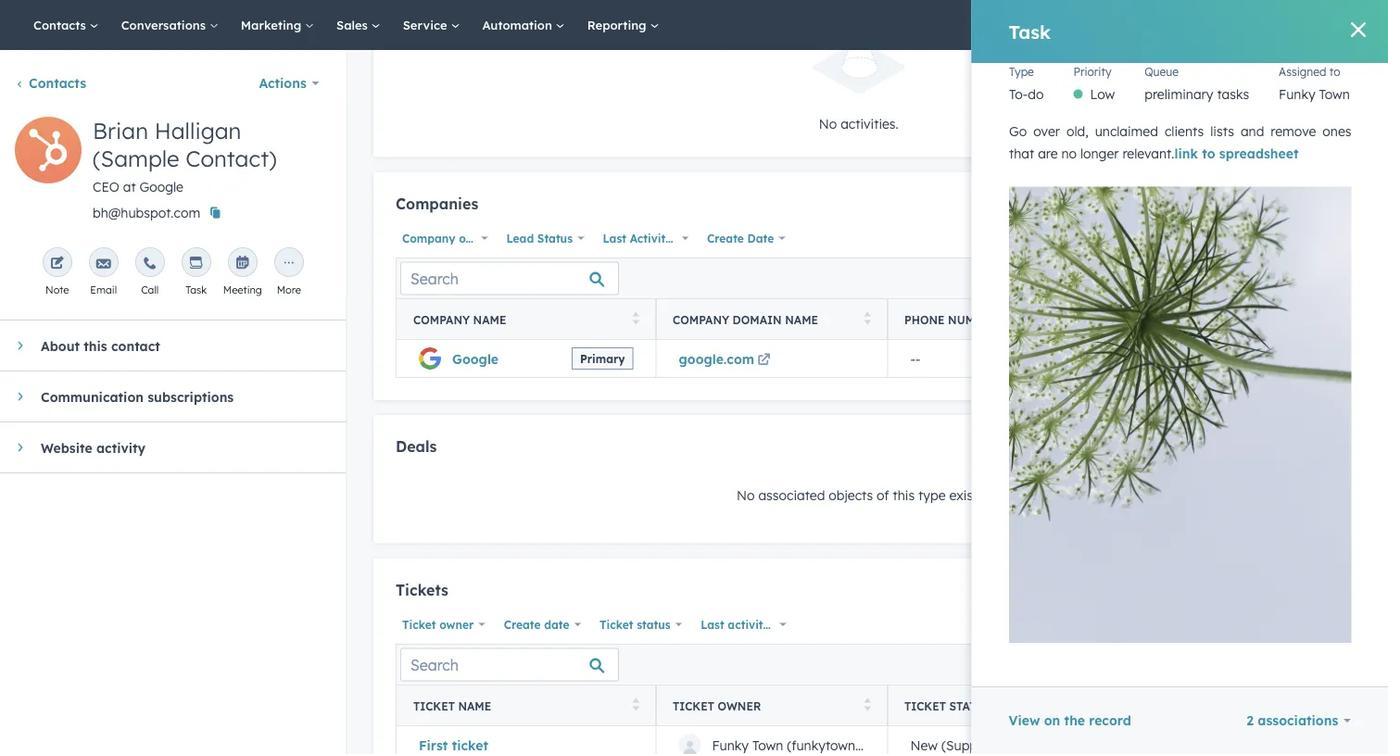 Task type: locate. For each thing, give the bounding box(es) containing it.
town for funky town was assigned a task
[[1158, 198, 1188, 214]]

1 vertical spatial contacts link
[[15, 75, 86, 91]]

caret image down caret image
[[18, 391, 23, 402]]

+ add
[[1333, 594, 1370, 610]]

1 vertical spatial relevant.
[[1279, 449, 1331, 465]]

0 horizontal spatial ticket status
[[599, 618, 671, 632]]

this
[[84, 338, 107, 354], [893, 487, 915, 503]]

date inside due date in 3 business days (wednesday) 8:00 am mdt
[[1100, 309, 1124, 323]]

close image
[[1352, 22, 1367, 37]]

1 vertical spatial type
[[1076, 376, 1101, 390]]

0 vertical spatial are
[[1038, 145, 1058, 161]]

close image
[[1352, 22, 1367, 37]]

1 horizontal spatial and
[[1331, 426, 1355, 443]]

first ticket
[[419, 738, 488, 754]]

(wednesday)
[[1200, 330, 1286, 346]]

search search field for companies
[[400, 262, 619, 295]]

assigned
[[1220, 198, 1275, 214]]

2 horizontal spatial funky
[[1279, 86, 1316, 102]]

are
[[1038, 145, 1058, 161], [1190, 449, 1210, 465]]

0 horizontal spatial last
[[603, 232, 626, 245]]

name up the google link
[[473, 313, 506, 327]]

0 vertical spatial ticket status
[[599, 618, 671, 632]]

1 date from the left
[[676, 232, 702, 245]]

(sample inside brian halligan (sample contact) ceo at google
[[93, 145, 179, 172]]

Search HubSpot search field
[[1128, 9, 1356, 41]]

brian up ceo
[[93, 117, 148, 145]]

press to sort. element for ticket status
[[1298, 699, 1305, 715]]

1 horizontal spatial funky
[[1117, 198, 1154, 214]]

(support
[[942, 738, 996, 754]]

company for company owner
[[402, 232, 455, 245]]

create date
[[707, 232, 774, 245]]

to right the assigned
[[1330, 65, 1341, 79]]

town
[[1319, 86, 1350, 102], [1158, 198, 1188, 214], [752, 738, 783, 754]]

funky inside 'assigned to funky town'
[[1279, 86, 1316, 102]]

brian inside brian halligan (sample contact) ceo at google
[[93, 117, 148, 145]]

filter
[[1060, 149, 1091, 165]]

1 horizontal spatial brian
[[1072, 642, 1107, 659]]

ticket owner down last activity date popup button in the bottom of the page
[[673, 700, 761, 714]]

communication
[[41, 389, 144, 405]]

0 horizontal spatial town
[[752, 738, 783, 754]]

1 vertical spatial press to sort. image
[[864, 699, 871, 712]]

0 vertical spatial type
[[1009, 65, 1034, 79]]

2 vertical spatial town
[[752, 738, 783, 754]]

old, up more
[[1141, 426, 1163, 443]]

activity for last
[[728, 618, 770, 632]]

1 vertical spatial old,
[[1141, 426, 1163, 443]]

0 horizontal spatial funky
[[712, 738, 749, 754]]

1 horizontal spatial longer
[[1236, 449, 1274, 465]]

owner for companies
[[459, 232, 493, 245]]

0 vertical spatial no
[[1062, 145, 1077, 161]]

1 horizontal spatial mdt
[[1227, 279, 1250, 292]]

0 horizontal spatial type to-do
[[1009, 65, 1044, 102]]

3 add button from the top
[[1225, 581, 1287, 605]]

0 vertical spatial link to spreadsheet
[[1175, 145, 1299, 161]]

1 vertical spatial brian
[[1072, 642, 1107, 659]]

ones up more
[[1126, 449, 1155, 465]]

-
[[910, 351, 916, 367], [916, 351, 921, 367]]

mdt down list
[[1227, 279, 1250, 292]]

town inside 'assigned to funky town'
[[1319, 86, 1350, 102]]

no for no activities.
[[819, 115, 837, 132]]

remove down 'assigned to funky town'
[[1271, 123, 1316, 139]]

ticket inside "ticket owner" popup button
[[402, 618, 436, 632]]

contacts for contacts (1)
[[1082, 594, 1140, 611]]

priority down due date in 3 business days (wednesday) 8:00 am mdt
[[1140, 376, 1178, 390]]

am down business
[[1113, 352, 1133, 368]]

no left associated
[[737, 487, 755, 503]]

company for company name
[[413, 313, 470, 327]]

town for funky town (funkytownclown1@gmail.com)
[[752, 738, 783, 754]]

that up show more button
[[1160, 449, 1185, 465]]

1 horizontal spatial priority
[[1140, 376, 1178, 390]]

am
[[1207, 279, 1224, 292], [1113, 352, 1133, 368]]

owner inside company owner popup button
[[459, 232, 493, 245]]

broaden
[[1203, 49, 1255, 66]]

2 search search field from the top
[[400, 649, 619, 682]]

caret image left contacts (1)
[[1057, 600, 1068, 605]]

press to sort. element for ticket name
[[632, 699, 639, 715]]

last left activity
[[603, 232, 626, 245]]

all activities button
[[1120, 150, 1222, 167]]

company owner button
[[395, 226, 493, 251]]

create right the last activity date
[[707, 232, 744, 245]]

ticket owner
[[402, 618, 474, 632], [673, 700, 761, 714]]

contact) for brian halligan (sample contact)
[[1228, 642, 1284, 659]]

spreadsheet up more
[[1093, 471, 1173, 487]]

activity inside 'website activity' dropdown button
[[96, 440, 146, 456]]

spreadsheet up assigned
[[1220, 145, 1299, 161]]

over for the topmost the 'link to spreadsheet' "link"
[[1034, 123, 1060, 139]]

caret image inside 'website activity' dropdown button
[[18, 442, 23, 453]]

google up 'bh@hubspot.com'
[[140, 179, 184, 195]]

brian halligan (sample contact) link
[[1072, 642, 1284, 659]]

mdt
[[1227, 279, 1250, 292], [1137, 352, 1164, 368]]

1 vertical spatial no
[[1215, 449, 1231, 465]]

1 vertical spatial am
[[1113, 352, 1133, 368]]

add button
[[1225, 195, 1287, 219], [1225, 438, 1287, 462], [1225, 581, 1287, 605]]

2 vertical spatial funky
[[712, 738, 749, 754]]

activities
[[1141, 150, 1201, 166]]

1 vertical spatial link to spreadsheet
[[1076, 449, 1355, 487]]

contact)
[[186, 145, 277, 172], [1228, 642, 1284, 659]]

press to sort. element for company domain name
[[864, 312, 871, 328]]

caret image for contacts (1)
[[1057, 600, 1068, 605]]

press to sort. element
[[632, 312, 639, 328], [864, 312, 871, 328], [1298, 312, 1305, 328], [632, 699, 639, 715], [864, 699, 871, 715], [1298, 699, 1305, 715]]

lists for the bottom the 'link to spreadsheet' "link"
[[1297, 426, 1321, 443]]

halligan inside brian halligan (sample contact) ceo at google
[[155, 117, 241, 145]]

1 horizontal spatial record
[[1332, 706, 1374, 722]]

1 vertical spatial spreadsheet
[[1093, 471, 1173, 487]]

unclaimed for the bottom the 'link to spreadsheet' "link"
[[1174, 426, 1237, 443]]

unclaimed
[[1095, 123, 1158, 139], [1174, 426, 1237, 443]]

ticket status inside popup button
[[599, 618, 671, 632]]

0 vertical spatial ticket owner
[[402, 618, 474, 632]]

date for create date
[[544, 618, 569, 632]]

activity inside last activity date popup button
[[728, 618, 770, 632]]

1 horizontal spatial last
[[701, 618, 724, 632]]

0 vertical spatial add button
[[1225, 195, 1287, 219]]

no for the bottom the 'link to spreadsheet' "link"
[[1215, 449, 1231, 465]]

this right the about
[[84, 338, 107, 354]]

press to sort. image
[[864, 312, 871, 325], [864, 699, 871, 712]]

exist.
[[949, 487, 981, 503]]

3
[[1095, 330, 1102, 346]]

8:00 down 3
[[1083, 352, 1110, 368]]

0 vertical spatial do
[[1028, 86, 1044, 102]]

0 horizontal spatial date
[[544, 618, 569, 632]]

0 horizontal spatial type
[[1009, 65, 1034, 79]]

1 vertical spatial activity
[[728, 618, 770, 632]]

over up filter
[[1034, 123, 1060, 139]]

1 horizontal spatial low
[[1157, 397, 1182, 413]]

0 vertical spatial ones
[[1323, 123, 1352, 139]]

save button
[[1057, 695, 1134, 732]]

0 vertical spatial caret image
[[18, 391, 23, 402]]

press to sort. image up the (funkytownclown1@gmail.com)
[[864, 699, 871, 712]]

website
[[41, 440, 92, 456]]

at right ceo
[[123, 179, 136, 195]]

0 horizontal spatial go
[[1009, 123, 1027, 139]]

search search field down create date
[[400, 649, 619, 682]]

remove up show
[[1076, 449, 1121, 465]]

over up show more button
[[1104, 426, 1131, 443]]

relevant.
[[1123, 145, 1175, 161], [1279, 449, 1331, 465]]

company down companies
[[402, 232, 455, 245]]

1 vertical spatial link to spreadsheet link
[[1076, 449, 1355, 487]]

1 vertical spatial last
[[701, 618, 724, 632]]

no
[[819, 115, 837, 132], [737, 487, 755, 503]]

1 vertical spatial search search field
[[400, 649, 619, 682]]

note
[[45, 284, 69, 297]]

lead status button
[[500, 226, 589, 251]]

ticket owner down tickets
[[402, 618, 474, 632]]

call
[[141, 284, 159, 297]]

0 horizontal spatial over
[[1034, 123, 1060, 139]]

0 horizontal spatial date
[[676, 232, 702, 245]]

email image
[[96, 257, 111, 272]]

0 vertical spatial no
[[819, 115, 837, 132]]

1 vertical spatial ticket status
[[904, 700, 992, 714]]

upcoming activities button
[[1042, 92, 1370, 142]]

0 vertical spatial remove
[[1271, 123, 1316, 139]]

date right activity
[[676, 232, 702, 245]]

last right ticket status popup button
[[701, 618, 724, 632]]

lead
[[506, 232, 534, 245]]

create
[[707, 232, 744, 245], [504, 618, 541, 632]]

in 3 business days (wednesday) button
[[1076, 325, 1286, 351]]

1 horizontal spatial ticket owner
[[673, 700, 761, 714]]

at right 2023
[[1167, 279, 1178, 292]]

1 horizontal spatial no
[[819, 115, 837, 132]]

1 vertical spatial town
[[1158, 198, 1188, 214]]

company inside company owner popup button
[[402, 232, 455, 245]]

contact) inside brian halligan (sample contact) ceo at google
[[186, 145, 277, 172]]

0 vertical spatial create
[[707, 232, 744, 245]]

remove for the bottom the 'link to spreadsheet' "link"
[[1076, 449, 1121, 465]]

business
[[1106, 330, 1162, 346]]

1 add button from the top
[[1225, 195, 1287, 219]]

halligan for brian halligan (sample contact) ceo at google
[[155, 117, 241, 145]]

google up change
[[1079, 20, 1145, 43]]

2 press to sort. image from the top
[[864, 699, 871, 712]]

(sample up ceo
[[93, 145, 179, 172]]

(1)
[[1144, 594, 1161, 611]]

that left filter
[[1009, 145, 1034, 161]]

phone number
[[904, 313, 997, 327]]

lists for the topmost the 'link to spreadsheet' "link"
[[1211, 123, 1234, 139]]

funky for funky town (funkytownclown1@gmail.com)
[[712, 738, 749, 754]]

no left activities. in the top right of the page
[[819, 115, 837, 132]]

tickets
[[395, 581, 448, 599]]

owner left lead
[[459, 232, 493, 245]]

0 horizontal spatial unclaimed
[[1095, 123, 1158, 139]]

am inside due date in 3 business days (wednesday) 8:00 am mdt
[[1113, 352, 1133, 368]]

old, up filter
[[1067, 123, 1089, 139]]

to up show more button
[[1076, 471, 1089, 487]]

owner down last activity date popup button in the bottom of the page
[[718, 700, 761, 714]]

bh@hubspot.com
[[93, 205, 200, 221]]

unclaimed for the topmost the 'link to spreadsheet' "link"
[[1095, 123, 1158, 139]]

mdt down business
[[1137, 352, 1164, 368]]

task
[[1009, 20, 1052, 43], [186, 284, 207, 297]]

low up upcoming
[[1090, 86, 1115, 102]]

search search field down lead
[[400, 262, 619, 295]]

1 vertical spatial 8:00
[[1083, 352, 1110, 368]]

search button
[[1341, 9, 1372, 41]]

ones down 'assigned to funky town'
[[1323, 123, 1352, 139]]

view for view record
[[1297, 706, 1328, 722]]

in
[[1076, 330, 1091, 346]]

contact) up 2
[[1228, 642, 1284, 659]]

no for the topmost the 'link to spreadsheet' "link"
[[1062, 145, 1077, 161]]

add button for companies
[[1225, 195, 1287, 219]]

press to sort. image
[[632, 312, 639, 325], [1298, 312, 1305, 325], [632, 699, 639, 712]]

caret image left website
[[18, 442, 23, 453]]

phone
[[904, 313, 945, 327]]

(sample down contacts (1) dropdown button
[[1170, 642, 1224, 659]]

Search search field
[[400, 262, 619, 295], [400, 649, 619, 682]]

name up "ticket" at the left
[[458, 700, 491, 714]]

2 horizontal spatial town
[[1319, 86, 1350, 102]]

go for the topmost the 'link to spreadsheet' "link"
[[1009, 123, 1027, 139]]

days
[[1166, 330, 1196, 346]]

out
[[1115, 247, 1136, 264]]

caret image inside communication subscriptions dropdown button
[[18, 391, 23, 402]]

0 vertical spatial brian
[[93, 117, 148, 145]]

1 vertical spatial no
[[737, 487, 755, 503]]

1 horizontal spatial unclaimed
[[1174, 426, 1237, 443]]

priority up upcoming
[[1074, 65, 1112, 79]]

record
[[1332, 706, 1374, 722], [1090, 713, 1132, 729]]

owner for tickets
[[439, 618, 474, 632]]

actions button
[[247, 65, 331, 102]]

0 horizontal spatial google
[[140, 179, 184, 195]]

0 vertical spatial task
[[1009, 20, 1052, 43]]

company up the google link
[[413, 313, 470, 327]]

to
[[1187, 49, 1200, 66], [1330, 65, 1341, 79], [1202, 145, 1216, 161], [1076, 471, 1089, 487]]

1 vertical spatial type to-do
[[1076, 376, 1111, 413]]

caret image inside contacts (1) dropdown button
[[1057, 600, 1068, 605]]

0 vertical spatial press to sort. image
[[864, 312, 871, 325]]

1 vertical spatial add button
[[1225, 438, 1287, 462]]

0 vertical spatial relevant.
[[1123, 145, 1175, 161]]

google down the company name
[[452, 351, 498, 367]]

1 vertical spatial link
[[1331, 449, 1355, 465]]

longer
[[1081, 145, 1119, 161], [1236, 449, 1274, 465]]

1 horizontal spatial do
[[1095, 397, 1111, 413]]

press to sort. image left phone in the right top of the page
[[864, 312, 871, 325]]

old,
[[1067, 123, 1089, 139], [1141, 426, 1163, 443]]

0 horizontal spatial link
[[1175, 145, 1198, 161]]

company name
[[413, 313, 506, 327]]

2 date from the left
[[747, 232, 774, 245]]

owner down tickets
[[439, 618, 474, 632]]

caret image for communication subscriptions
[[18, 391, 23, 402]]

ticket status
[[599, 618, 671, 632], [904, 700, 992, 714]]

1 vertical spatial priority
[[1140, 376, 1178, 390]]

add button for tickets
[[1225, 581, 1287, 605]]

change filters to broaden your search.
[[1098, 49, 1332, 66]]

automation link
[[471, 0, 576, 50]]

0 horizontal spatial mdt
[[1137, 352, 1164, 368]]

priority
[[1074, 65, 1112, 79], [1140, 376, 1178, 390]]

0 horizontal spatial this
[[84, 338, 107, 354]]

no inside alert
[[819, 115, 837, 132]]

1 vertical spatial caret image
[[18, 442, 23, 453]]

contacts for topmost contacts link
[[33, 17, 90, 32]]

caret image
[[18, 391, 23, 402], [18, 442, 23, 453], [1057, 600, 1068, 605]]

1 vertical spatial mdt
[[1137, 352, 1164, 368]]

8:00 inside due date in 3 business days (wednesday) 8:00 am mdt
[[1083, 352, 1110, 368]]

0 horizontal spatial contact)
[[186, 145, 277, 172]]

date up domain
[[747, 232, 774, 245]]

0 horizontal spatial create
[[504, 618, 541, 632]]

1 horizontal spatial type
[[1076, 376, 1101, 390]]

this right of at right
[[893, 487, 915, 503]]

1 horizontal spatial google
[[452, 351, 498, 367]]

old, for the topmost the 'link to spreadsheet' "link"
[[1067, 123, 1089, 139]]

1 search search field from the top
[[400, 262, 619, 295]]

brian down contacts (1)
[[1072, 642, 1107, 659]]

0 horizontal spatial old,
[[1067, 123, 1089, 139]]

0 horizontal spatial are
[[1038, 145, 1058, 161]]

1 horizontal spatial this
[[893, 487, 915, 503]]

link to spreadsheet link
[[1175, 145, 1299, 161], [1076, 449, 1355, 487]]

company up google.com
[[673, 313, 729, 327]]

date for due date in 3 business days (wednesday) 8:00 am mdt
[[1100, 309, 1124, 323]]

1 vertical spatial halligan
[[1111, 642, 1167, 659]]

all
[[1121, 150, 1137, 166]]

reporting
[[588, 17, 650, 32]]

more
[[1123, 517, 1150, 531]]

caret image
[[18, 340, 23, 351]]

link
[[1175, 145, 1198, 161], [1331, 449, 1355, 465]]

contacts inside dropdown button
[[1082, 594, 1140, 611]]

contact) down the actions
[[186, 145, 277, 172]]

8:00 right 2023
[[1181, 279, 1203, 292]]

search search field for tickets
[[400, 649, 619, 682]]

at
[[123, 179, 136, 195], [1167, 279, 1178, 292]]

1 vertical spatial are
[[1190, 449, 1210, 465]]

owner inside "ticket owner" popup button
[[439, 618, 474, 632]]

2 add button from the top
[[1225, 438, 1287, 462]]

low down due date in 3 business days (wednesday) 8:00 am mdt
[[1157, 397, 1182, 413]]

no activities. alert
[[395, 10, 1322, 135]]

0 vertical spatial spreadsheet
[[1220, 145, 1299, 161]]

status
[[537, 232, 573, 245]]

0 horizontal spatial to-
[[1009, 86, 1028, 102]]

2 vertical spatial google
[[452, 351, 498, 367]]

link opens in a new window image
[[758, 354, 771, 367], [758, 354, 771, 367]]

old
[[1140, 247, 1160, 264]]

am down list
[[1207, 279, 1224, 292]]

view record link
[[1297, 706, 1374, 722]]

1 press to sort. image from the top
[[864, 312, 871, 325]]

ones
[[1323, 123, 1352, 139], [1126, 449, 1155, 465]]

change
[[1098, 49, 1145, 66]]

0 vertical spatial at
[[123, 179, 136, 195]]

0 horizontal spatial am
[[1113, 352, 1133, 368]]

more image
[[282, 257, 296, 272]]

0 horizontal spatial relevant.
[[1123, 145, 1175, 161]]

associations
[[1258, 713, 1339, 729]]

create right "ticket owner" popup button
[[504, 618, 541, 632]]

link to spreadsheet
[[1175, 145, 1299, 161], [1076, 449, 1355, 487]]

0 vertical spatial name
[[473, 313, 506, 327]]

1 vertical spatial create
[[504, 618, 541, 632]]

no associated objects of this type exist.
[[737, 487, 981, 503]]

to-
[[1009, 86, 1028, 102], [1076, 397, 1095, 413]]

0 horizontal spatial ticket owner
[[402, 618, 474, 632]]

at inside brian halligan (sample contact) ceo at google
[[123, 179, 136, 195]]

1 horizontal spatial that
[[1160, 449, 1185, 465]]

mdt inside due date in 3 business days (wednesday) 8:00 am mdt
[[1137, 352, 1164, 368]]

ceo
[[93, 179, 119, 195]]



Task type: vqa. For each thing, say whether or not it's contained in the screenshot.
right 'Contact)'
yes



Task type: describe. For each thing, give the bounding box(es) containing it.
1 - from the left
[[910, 351, 916, 367]]

go for the bottom the 'link to spreadsheet' "link"
[[1076, 426, 1094, 443]]

preliminary
[[1145, 86, 1214, 102]]

0 horizontal spatial do
[[1028, 86, 1044, 102]]

0 vertical spatial mdt
[[1227, 279, 1250, 292]]

1 horizontal spatial relevant.
[[1279, 449, 1331, 465]]

conversations
[[121, 17, 209, 32]]

ticket status button
[[593, 613, 687, 637]]

to inside link to spreadsheet
[[1076, 471, 1089, 487]]

upcoming activities
[[1082, 109, 1213, 125]]

deals
[[395, 438, 437, 456]]

google link
[[452, 351, 498, 367]]

to right filters
[[1187, 49, 1200, 66]]

subscriptions
[[148, 389, 234, 405]]

communication subscriptions button
[[0, 372, 320, 422]]

1 horizontal spatial task
[[1009, 20, 1052, 43]]

0 horizontal spatial ones
[[1126, 449, 1155, 465]]

show
[[1092, 517, 1120, 531]]

0 vertical spatial link
[[1175, 145, 1198, 161]]

save
[[1080, 706, 1111, 722]]

0 horizontal spatial record
[[1090, 713, 1132, 729]]

associated
[[758, 487, 825, 503]]

marketing
[[241, 17, 305, 32]]

1 horizontal spatial at
[[1167, 279, 1178, 292]]

about this contact
[[41, 338, 160, 354]]

funky town (funkytownclown1@gmail.com)
[[712, 738, 977, 754]]

this inside dropdown button
[[84, 338, 107, 354]]

clean out old clients list
[[1076, 247, 1230, 264]]

on
[[1045, 713, 1061, 729]]

of
[[877, 487, 889, 503]]

create for create date
[[707, 232, 744, 245]]

sales
[[337, 17, 371, 32]]

--
[[910, 351, 921, 367]]

name for companies
[[473, 313, 506, 327]]

tasks
[[1217, 86, 1249, 102]]

ticket owner inside popup button
[[402, 618, 474, 632]]

edit button
[[15, 117, 82, 190]]

0 vertical spatial priority
[[1074, 65, 1112, 79]]

due:
[[1076, 279, 1100, 292]]

activity for website
[[96, 440, 146, 456]]

task image
[[189, 257, 204, 272]]

reporting link
[[576, 0, 671, 50]]

press to sort. image for companies
[[864, 312, 871, 325]]

over for the bottom the 'link to spreadsheet' "link"
[[1104, 426, 1131, 443]]

1 vertical spatial to-
[[1076, 397, 1095, 413]]

all activities button
[[1120, 144, 1226, 170]]

0 vertical spatial that
[[1009, 145, 1034, 161]]

your
[[1258, 49, 1285, 66]]

last activity date
[[701, 618, 799, 632]]

assigned to funky town
[[1279, 65, 1350, 102]]

press to sort. image for companies
[[632, 312, 639, 325]]

2 vertical spatial clients
[[1247, 426, 1286, 443]]

last for last activity date
[[603, 232, 626, 245]]

+ add button
[[1333, 591, 1370, 614]]

1 vertical spatial this
[[893, 487, 915, 503]]

old, for the bottom the 'link to spreadsheet' "link"
[[1141, 426, 1163, 443]]

view record
[[1297, 706, 1374, 722]]

search image
[[1350, 19, 1363, 32]]

ticket inside ticket status popup button
[[599, 618, 633, 632]]

0 vertical spatial clients
[[1165, 123, 1204, 139]]

0 horizontal spatial longer
[[1081, 145, 1119, 161]]

halligan for brian halligan (sample contact)
[[1111, 642, 1167, 659]]

brian halligan (sample contact)
[[1072, 642, 1284, 659]]

filters
[[1149, 49, 1183, 66]]

press to sort. element for ticket owner
[[864, 699, 871, 715]]

0 vertical spatial go over old, unclaimed clients lists and remove ones that are no longer relevant.
[[1009, 123, 1352, 161]]

1 vertical spatial low
[[1157, 397, 1182, 413]]

(funkytownclown1@gmail.com)
[[787, 738, 977, 754]]

to inside 'assigned to funky town'
[[1330, 65, 1341, 79]]

all activities
[[1121, 150, 1201, 166]]

website activity button
[[0, 423, 328, 473]]

new (support pipeline)
[[910, 738, 1052, 754]]

was
[[1192, 198, 1216, 214]]

1 vertical spatial ticket owner
[[673, 700, 761, 714]]

show more button
[[1076, 509, 1166, 539]]

1 horizontal spatial 8:00
[[1181, 279, 1203, 292]]

company for company domain name
[[673, 313, 729, 327]]

create for create date
[[504, 618, 541, 632]]

ticket
[[452, 738, 488, 754]]

meeting image
[[235, 257, 250, 272]]

filter by:
[[1060, 149, 1113, 165]]

funky for funky town was assigned a task
[[1117, 198, 1154, 214]]

0 vertical spatial and
[[1241, 123, 1265, 139]]

remove for the topmost the 'link to spreadsheet' "link"
[[1271, 123, 1316, 139]]

0 horizontal spatial task
[[186, 284, 207, 297]]

type
[[918, 487, 946, 503]]

company owner
[[402, 232, 493, 245]]

objects
[[829, 487, 873, 503]]

last activity date button
[[596, 226, 702, 251]]

add button for deals
[[1225, 438, 1287, 462]]

1 vertical spatial longer
[[1236, 449, 1274, 465]]

0 horizontal spatial spreadsheet
[[1093, 471, 1173, 487]]

(sample for brian halligan (sample contact)
[[1170, 642, 1224, 659]]

google inside brian halligan (sample contact) ceo at google
[[140, 179, 184, 195]]

press to sort. element for phone number
[[1298, 312, 1305, 328]]

first
[[419, 738, 448, 754]]

2 associations button
[[1247, 708, 1352, 734]]

1 horizontal spatial am
[[1207, 279, 1224, 292]]

about
[[41, 338, 80, 354]]

brian for brian halligan (sample contact) ceo at google
[[93, 117, 148, 145]]

list
[[1211, 247, 1230, 264]]

create date button
[[497, 613, 585, 637]]

0 vertical spatial type to-do
[[1009, 65, 1044, 102]]

ticket owner button
[[395, 613, 490, 637]]

service
[[403, 17, 451, 32]]

(sample for brian halligan (sample contact) ceo at google
[[93, 145, 179, 172]]

no activities.
[[819, 115, 899, 132]]

2 - from the left
[[916, 351, 921, 367]]

1 horizontal spatial type to-do
[[1076, 376, 1111, 413]]

1 vertical spatial contacts
[[29, 75, 86, 91]]

last for last activity date
[[701, 618, 724, 632]]

the
[[1065, 713, 1086, 729]]

0 vertical spatial link to spreadsheet link
[[1175, 145, 1299, 161]]

1 vertical spatial clients
[[1164, 247, 1207, 264]]

contacts (1) button
[[1042, 578, 1326, 628]]

caret image for website activity
[[18, 442, 23, 453]]

press to sort. element for company name
[[632, 312, 639, 328]]

0 vertical spatial google
[[1079, 20, 1145, 43]]

last activity date
[[603, 232, 702, 245]]

2 vertical spatial owner
[[718, 700, 761, 714]]

domain
[[733, 313, 782, 327]]

to down upcoming activities dropdown button
[[1202, 145, 1216, 161]]

upcoming
[[1082, 109, 1149, 125]]

brian for brian halligan (sample contact)
[[1072, 642, 1107, 659]]

ticket name
[[413, 700, 491, 714]]

call image
[[143, 257, 157, 272]]

press to sort. image for tickets
[[864, 699, 871, 712]]

note image
[[50, 257, 65, 272]]

no for no associated objects of this type exist.
[[737, 487, 755, 503]]

status inside popup button
[[637, 618, 671, 632]]

contact) for brian halligan (sample contact) ceo at google
[[186, 145, 277, 172]]

about this contact button
[[0, 321, 328, 371]]

2
[[1247, 713, 1255, 729]]

create date
[[504, 618, 569, 632]]

sales link
[[325, 0, 392, 50]]

companies
[[395, 194, 478, 213]]

+
[[1333, 594, 1341, 610]]

name for tickets
[[458, 700, 491, 714]]

conversations link
[[110, 0, 230, 50]]

0 vertical spatial low
[[1090, 86, 1115, 102]]

due date in 3 business days (wednesday) 8:00 am mdt
[[1076, 309, 1286, 368]]

new
[[910, 738, 938, 754]]

1 horizontal spatial status
[[949, 700, 992, 714]]

due
[[1076, 309, 1097, 323]]

1 horizontal spatial spreadsheet
[[1220, 145, 1299, 161]]

0 vertical spatial contacts link
[[22, 0, 110, 50]]

task
[[1290, 198, 1316, 214]]

1 horizontal spatial date
[[773, 618, 799, 632]]

press to sort. image for tickets
[[632, 699, 639, 712]]

queue
[[1145, 65, 1179, 79]]

1 vertical spatial go over old, unclaimed clients lists and remove ones that are no longer relevant.
[[1076, 426, 1355, 465]]

company domain name
[[673, 313, 818, 327]]

brian halligan (sample contact) ceo at google
[[93, 117, 277, 195]]

activities.
[[841, 115, 899, 132]]

show more
[[1092, 517, 1150, 531]]

view for view on the record
[[1009, 713, 1041, 729]]

1 vertical spatial that
[[1160, 449, 1185, 465]]

link inside link to spreadsheet
[[1331, 449, 1355, 465]]



